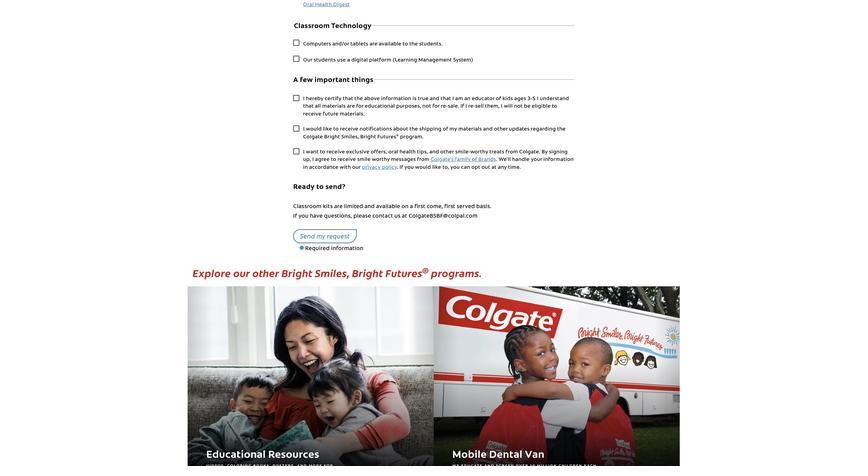 Task type: describe. For each thing, give the bounding box(es) containing it.
explore our other bright smiles, bright futures ® programs.
[[193, 265, 482, 280]]

mobile
[[453, 451, 487, 461]]

other
[[253, 266, 279, 280]]

1 bright from the left
[[282, 266, 313, 280]]

educational
[[206, 451, 266, 461]]

educational resources
[[206, 451, 320, 461]]

van
[[525, 451, 545, 461]]

futures
[[386, 266, 423, 280]]



Task type: vqa. For each thing, say whether or not it's contained in the screenshot.
Mobile Dental Van at bottom
yes



Task type: locate. For each thing, give the bounding box(es) containing it.
explore
[[193, 266, 231, 280]]

bright
[[282, 266, 313, 280], [352, 266, 383, 280]]

0 horizontal spatial bright
[[282, 266, 313, 280]]

smiles,
[[315, 266, 350, 280]]

resources
[[268, 451, 320, 461]]

programs.
[[432, 266, 482, 280]]

®
[[423, 265, 429, 276]]

1 horizontal spatial bright
[[352, 266, 383, 280]]

2 bright from the left
[[352, 266, 383, 280]]

our
[[233, 266, 250, 280]]

dental
[[490, 451, 523, 461]]

mobile dental van
[[453, 451, 545, 461]]



